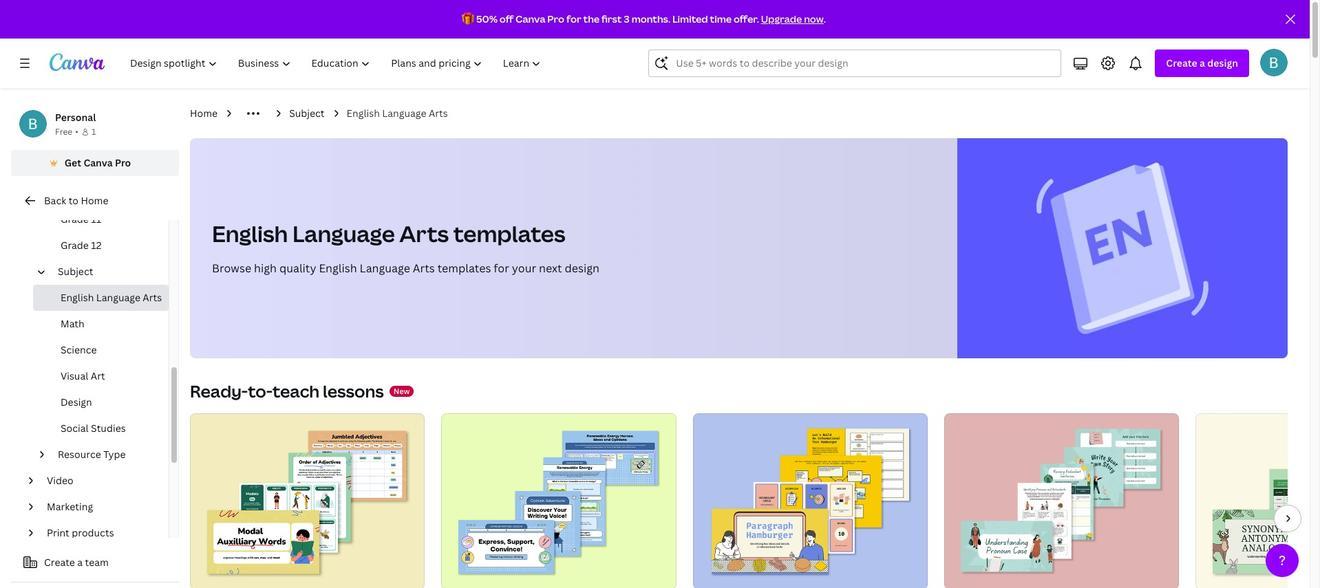 Task type: describe. For each thing, give the bounding box(es) containing it.
0 vertical spatial subject
[[289, 107, 325, 120]]

canva inside button
[[84, 156, 113, 169]]

grade 12 link
[[33, 233, 169, 259]]

free
[[55, 126, 72, 138]]

browse high quality english language arts templates for your next design
[[212, 261, 600, 276]]

off
[[500, 12, 514, 25]]

free •
[[55, 126, 78, 138]]

math
[[61, 317, 85, 331]]

type
[[103, 448, 126, 461]]

subject inside "button"
[[58, 265, 93, 278]]

opinion writing image
[[442, 414, 677, 589]]

quality
[[280, 261, 316, 276]]

1 vertical spatial design
[[565, 261, 600, 276]]

video link
[[41, 468, 160, 494]]

first
[[602, 12, 622, 25]]

get
[[64, 156, 81, 169]]

print
[[47, 527, 69, 540]]

ready-
[[190, 380, 248, 403]]

limited
[[673, 12, 708, 25]]

high
[[254, 261, 277, 276]]

science
[[61, 344, 97, 357]]

english right quality
[[319, 261, 357, 276]]

team
[[85, 556, 109, 570]]

50%
[[477, 12, 498, 25]]

pronouns image
[[945, 414, 1180, 589]]

pro inside button
[[115, 156, 131, 169]]

0 vertical spatial for
[[567, 12, 582, 25]]

🎁 50% off canva pro for the first 3 months. limited time offer. upgrade now .
[[462, 12, 826, 25]]

.
[[824, 12, 826, 25]]

3
[[624, 12, 630, 25]]

a for team
[[77, 556, 83, 570]]

ready-to-teach lessons
[[190, 380, 384, 403]]

0 vertical spatial templates
[[454, 219, 566, 249]]

•
[[75, 126, 78, 138]]

visual
[[61, 370, 88, 383]]

1 vertical spatial templates
[[438, 261, 491, 276]]

synonyms, antonyms and analogies image
[[1196, 414, 1321, 589]]

studies
[[91, 422, 126, 435]]

video
[[47, 474, 73, 488]]

your
[[512, 261, 537, 276]]

lessons
[[323, 380, 384, 403]]

marketing link
[[41, 494, 160, 521]]

the
[[584, 12, 600, 25]]

english language arts templates
[[212, 219, 566, 249]]

0 vertical spatial pro
[[548, 12, 565, 25]]

months.
[[632, 12, 671, 25]]

subject button
[[52, 259, 160, 285]]

brad klo image
[[1261, 49, 1288, 76]]

create a design button
[[1156, 50, 1250, 77]]

to-
[[248, 380, 273, 403]]

grade for grade 12
[[61, 239, 89, 252]]



Task type: locate. For each thing, give the bounding box(es) containing it.
templates up your
[[454, 219, 566, 249]]

0 horizontal spatial home
[[81, 194, 108, 207]]

grade down to
[[61, 213, 89, 226]]

0 horizontal spatial design
[[565, 261, 600, 276]]

new
[[394, 386, 410, 397]]

social
[[61, 422, 89, 435]]

0 vertical spatial a
[[1200, 56, 1206, 70]]

create a team
[[44, 556, 109, 570]]

0 horizontal spatial pro
[[115, 156, 131, 169]]

upgrade
[[761, 12, 802, 25]]

0 vertical spatial english language arts
[[347, 107, 448, 120]]

top level navigation element
[[121, 50, 553, 77]]

Search search field
[[677, 50, 1053, 76]]

grade 11
[[61, 213, 101, 226]]

subject down grade 12 at the left
[[58, 265, 93, 278]]

paragraph structure and informational text image
[[693, 414, 928, 589]]

print products
[[47, 527, 114, 540]]

create a team button
[[11, 550, 179, 577]]

2 grade from the top
[[61, 239, 89, 252]]

modal verbs and adjective order image
[[190, 414, 425, 589]]

1 vertical spatial create
[[44, 556, 75, 570]]

science link
[[33, 337, 169, 364]]

english language arts
[[347, 107, 448, 120], [61, 291, 162, 304]]

create for create a design
[[1167, 56, 1198, 70]]

for left your
[[494, 261, 510, 276]]

math link
[[33, 311, 169, 337]]

grade left 12
[[61, 239, 89, 252]]

back
[[44, 194, 66, 207]]

create
[[1167, 56, 1198, 70], [44, 556, 75, 570]]

canva
[[516, 12, 546, 25], [84, 156, 113, 169]]

visual art link
[[33, 364, 169, 390]]

grade 11 link
[[33, 207, 169, 233]]

0 horizontal spatial create
[[44, 556, 75, 570]]

design
[[61, 396, 92, 409]]

templates left your
[[438, 261, 491, 276]]

get canva pro button
[[11, 150, 179, 176]]

0 horizontal spatial a
[[77, 556, 83, 570]]

1 vertical spatial canva
[[84, 156, 113, 169]]

canva right the get
[[84, 156, 113, 169]]

subject down top level navigation element
[[289, 107, 325, 120]]

offer.
[[734, 12, 759, 25]]

english up the math
[[61, 291, 94, 304]]

english
[[347, 107, 380, 120], [212, 219, 288, 249], [319, 261, 357, 276], [61, 291, 94, 304]]

1 horizontal spatial canva
[[516, 12, 546, 25]]

0 horizontal spatial english language arts
[[61, 291, 162, 304]]

design left brad klo image
[[1208, 56, 1239, 70]]

a inside dropdown button
[[1200, 56, 1206, 70]]

teach
[[273, 380, 320, 403]]

pro left the
[[548, 12, 565, 25]]

12
[[91, 239, 102, 252]]

art
[[91, 370, 105, 383]]

0 vertical spatial home
[[190, 107, 218, 120]]

grade inside grade 11 link
[[61, 213, 89, 226]]

design inside dropdown button
[[1208, 56, 1239, 70]]

1 vertical spatial subject
[[58, 265, 93, 278]]

🎁
[[462, 12, 475, 25]]

grade for grade 11
[[61, 213, 89, 226]]

english up high
[[212, 219, 288, 249]]

pro
[[548, 12, 565, 25], [115, 156, 131, 169]]

templates
[[454, 219, 566, 249], [438, 261, 491, 276]]

1 vertical spatial pro
[[115, 156, 131, 169]]

upgrade now button
[[761, 12, 824, 25]]

a inside button
[[77, 556, 83, 570]]

1 horizontal spatial pro
[[548, 12, 565, 25]]

resource type button
[[52, 442, 160, 468]]

home link
[[190, 106, 218, 121]]

1 horizontal spatial for
[[567, 12, 582, 25]]

create for create a team
[[44, 556, 75, 570]]

0 vertical spatial grade
[[61, 213, 89, 226]]

print products link
[[41, 521, 160, 547]]

for left the
[[567, 12, 582, 25]]

back to home
[[44, 194, 108, 207]]

1 grade from the top
[[61, 213, 89, 226]]

back to home link
[[11, 187, 179, 215]]

1 horizontal spatial a
[[1200, 56, 1206, 70]]

resource type
[[58, 448, 126, 461]]

grade
[[61, 213, 89, 226], [61, 239, 89, 252]]

a for design
[[1200, 56, 1206, 70]]

0 horizontal spatial subject
[[58, 265, 93, 278]]

a
[[1200, 56, 1206, 70], [77, 556, 83, 570]]

0 vertical spatial design
[[1208, 56, 1239, 70]]

products
[[72, 527, 114, 540]]

marketing
[[47, 501, 93, 514]]

next
[[539, 261, 562, 276]]

resource
[[58, 448, 101, 461]]

1 horizontal spatial home
[[190, 107, 218, 120]]

1 vertical spatial a
[[77, 556, 83, 570]]

arts
[[429, 107, 448, 120], [400, 219, 449, 249], [413, 261, 435, 276], [143, 291, 162, 304]]

for
[[567, 12, 582, 25], [494, 261, 510, 276]]

None search field
[[649, 50, 1062, 77]]

1 horizontal spatial english language arts
[[347, 107, 448, 120]]

home
[[190, 107, 218, 120], [81, 194, 108, 207]]

0 vertical spatial canva
[[516, 12, 546, 25]]

grade 12
[[61, 239, 102, 252]]

1 horizontal spatial create
[[1167, 56, 1198, 70]]

1
[[92, 126, 96, 138]]

language
[[382, 107, 427, 120], [293, 219, 395, 249], [360, 261, 410, 276], [96, 291, 140, 304]]

design link
[[33, 390, 169, 416]]

11
[[91, 213, 101, 226]]

pro up back to home link
[[115, 156, 131, 169]]

get canva pro
[[64, 156, 131, 169]]

personal
[[55, 111, 96, 124]]

0 horizontal spatial for
[[494, 261, 510, 276]]

english down top level navigation element
[[347, 107, 380, 120]]

canva right off
[[516, 12, 546, 25]]

browse
[[212, 261, 251, 276]]

create inside button
[[44, 556, 75, 570]]

time
[[710, 12, 732, 25]]

1 vertical spatial english language arts
[[61, 291, 162, 304]]

to
[[69, 194, 78, 207]]

1 horizontal spatial design
[[1208, 56, 1239, 70]]

social studies
[[61, 422, 126, 435]]

visual art
[[61, 370, 105, 383]]

0 vertical spatial create
[[1167, 56, 1198, 70]]

design
[[1208, 56, 1239, 70], [565, 261, 600, 276]]

create a design
[[1167, 56, 1239, 70]]

create inside dropdown button
[[1167, 56, 1198, 70]]

now
[[804, 12, 824, 25]]

1 horizontal spatial subject
[[289, 107, 325, 120]]

social studies link
[[33, 416, 169, 442]]

1 vertical spatial for
[[494, 261, 510, 276]]

0 horizontal spatial canva
[[84, 156, 113, 169]]

1 vertical spatial grade
[[61, 239, 89, 252]]

subject
[[289, 107, 325, 120], [58, 265, 93, 278]]

1 vertical spatial home
[[81, 194, 108, 207]]

design right next
[[565, 261, 600, 276]]

grade inside grade 12 link
[[61, 239, 89, 252]]



Task type: vqa. For each thing, say whether or not it's contained in the screenshot.
'Free' on the top
yes



